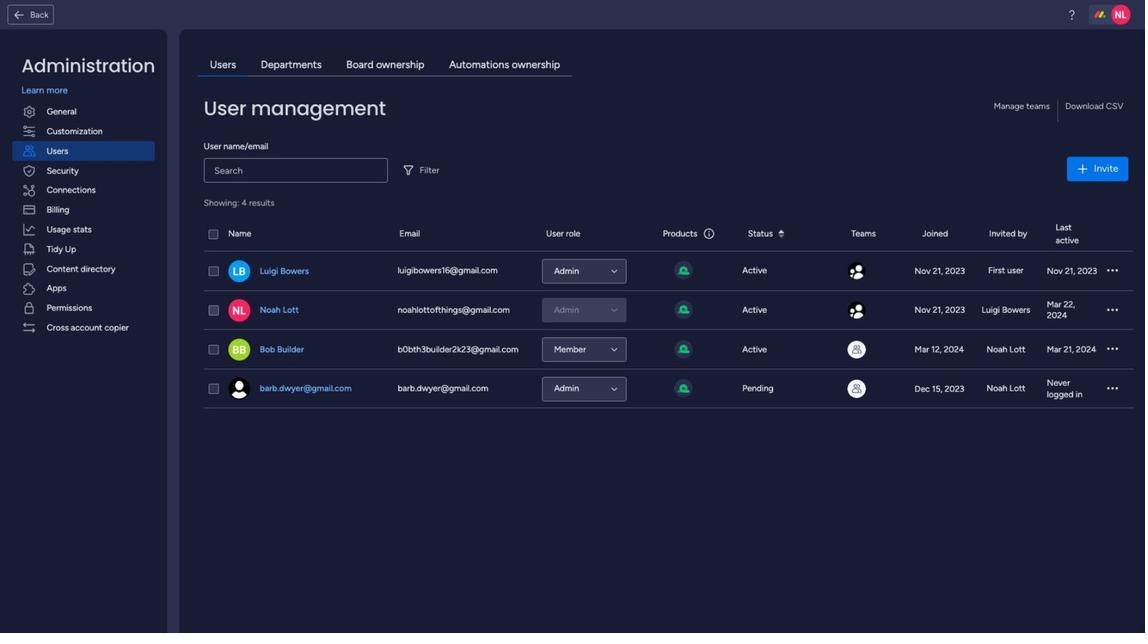 Task type: locate. For each thing, give the bounding box(es) containing it.
2 v2 ellipsis image from the top
[[1107, 305, 1119, 317]]

1 vertical spatial v2 ellipsis image
[[1107, 305, 1119, 317]]

back to workspace image
[[13, 9, 25, 21]]

v2 ellipsis image
[[1107, 266, 1119, 278], [1107, 305, 1119, 317], [1107, 384, 1119, 395]]

3 v2 ellipsis image from the top
[[1107, 384, 1119, 395]]

2 add or edit team image from the top
[[848, 380, 866, 399]]

0 vertical spatial v2 ellipsis image
[[1107, 266, 1119, 278]]

4 row from the top
[[204, 331, 1134, 370]]

1 add or edit team image from the top
[[848, 302, 866, 320]]

1 vertical spatial add or edit team image
[[848, 380, 866, 399]]

0 vertical spatial add or edit team image
[[848, 263, 866, 281]]

add or edit team image
[[848, 302, 866, 320], [848, 341, 866, 359]]

add or edit team image for the barb.dwyer@gmail.com icon
[[848, 380, 866, 399]]

2 vertical spatial v2 ellipsis image
[[1107, 384, 1119, 395]]

add or edit team image
[[848, 263, 866, 281], [848, 380, 866, 399]]

noah lott image
[[1112, 5, 1131, 25]]

1 add or edit team image from the top
[[848, 263, 866, 281]]

noah lott image
[[228, 300, 250, 322]]

2 add or edit team image from the top
[[848, 341, 866, 359]]

help image
[[1066, 9, 1078, 21]]

0 vertical spatial add or edit team image
[[848, 302, 866, 320]]

row
[[204, 218, 1134, 252], [204, 252, 1134, 291], [204, 291, 1134, 331], [204, 331, 1134, 370], [204, 370, 1134, 409]]

1 vertical spatial add or edit team image
[[848, 341, 866, 359]]

v2 ellipsis image
[[1107, 344, 1119, 356]]

row group
[[204, 252, 1134, 409]]

add or edit team image for luigi bowers image
[[848, 263, 866, 281]]

grid
[[204, 218, 1134, 622]]

1 v2 ellipsis image from the top
[[1107, 266, 1119, 278]]

2 row from the top
[[204, 252, 1134, 291]]

luigi bowers image
[[228, 261, 250, 283]]

add or edit team image for bob builder icon
[[848, 341, 866, 359]]



Task type: vqa. For each thing, say whether or not it's contained in the screenshot.
the top v2 ellipsis image
yes



Task type: describe. For each thing, give the bounding box(es) containing it.
add or edit team image for noah lott icon
[[848, 302, 866, 320]]

v2 ellipsis image for 3rd row
[[1107, 305, 1119, 317]]

5 row from the top
[[204, 370, 1134, 409]]

barb.dwyer@gmail.com image
[[228, 378, 250, 401]]

v2 ellipsis image for 5th row from the top
[[1107, 384, 1119, 395]]

Search text field
[[204, 158, 388, 183]]

v2 ellipsis image for 2nd row from the top
[[1107, 266, 1119, 278]]

bob builder image
[[228, 339, 250, 361]]

3 row from the top
[[204, 291, 1134, 331]]

1 row from the top
[[204, 218, 1134, 252]]



